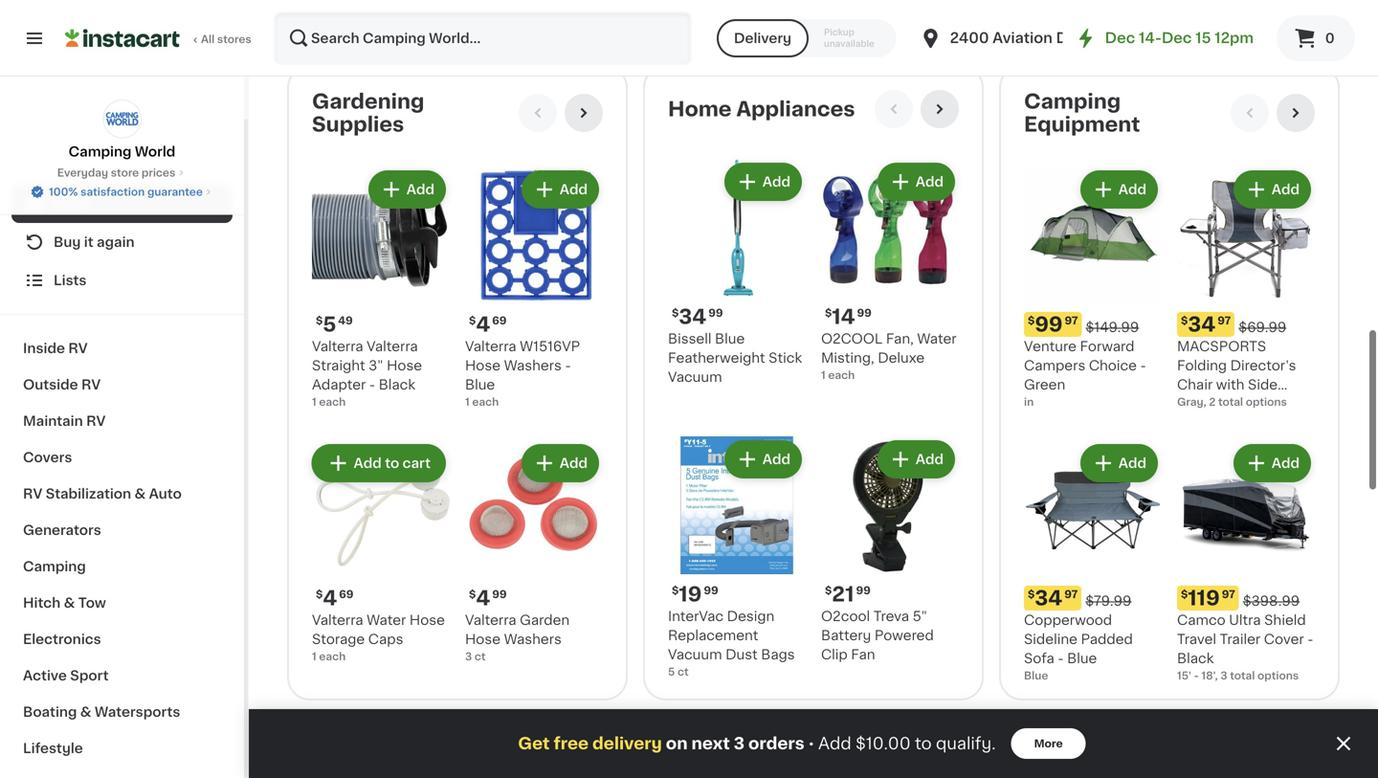 Task type: vqa. For each thing, say whether or not it's contained in the screenshot.


Task type: describe. For each thing, give the bounding box(es) containing it.
to inside treatment tracker modal dialog
[[915, 736, 932, 752]]

storage
[[312, 633, 365, 646]]

$10.00
[[856, 736, 911, 752]]

valterra w1516vp hose washers - blue 1 each
[[465, 340, 580, 407]]

$ 4 69 for valterra water hose storage caps
[[316, 588, 354, 608]]

world
[[135, 145, 175, 158]]

1 inside valterra water hose storage caps 1 each
[[312, 651, 317, 662]]

bissell blue featherweight stick vacuum
[[668, 332, 802, 384]]

macsports
[[1177, 340, 1266, 353]]

straight
[[312, 359, 365, 372]]

$ inside $ 14 99
[[825, 308, 832, 318]]

clip
[[821, 648, 848, 661]]

ct inside intervac design replacement vacuum dust bags 5 ct
[[678, 667, 689, 677]]

lists
[[54, 274, 87, 287]]

2 horizontal spatial &
[[134, 487, 146, 501]]

each inside "valterra w1516vp hose washers - blue 1 each"
[[472, 397, 499, 407]]

o2cool
[[821, 610, 870, 623]]

satisfaction
[[81, 187, 145, 197]]

generators link
[[11, 512, 233, 548]]

hose for valterra water hose storage caps
[[410, 614, 445, 627]]

blue inside bissell blue featherweight stick vacuum
[[715, 332, 745, 346]]

hose for valterra w1516vp hose washers - blue
[[465, 359, 501, 372]]

rv for maintain rv
[[86, 414, 106, 428]]

valterra garden hose washers 3 ct
[[465, 614, 570, 662]]

49
[[338, 315, 353, 326]]

buy it again
[[54, 235, 135, 249]]

hose for valterra garden hose washers
[[465, 633, 501, 646]]

hose inside valterra valterra straight 3" hose adapter - black 1 each
[[387, 359, 422, 372]]

delivery
[[592, 736, 662, 752]]

camping world link
[[69, 100, 175, 161]]

batteries link
[[1024, 748, 1122, 771]]

$ up storage
[[316, 589, 323, 600]]

99 for 34
[[708, 308, 723, 318]]

next
[[692, 736, 730, 752]]

auto
[[149, 487, 182, 501]]

$ inside the $ 21 99
[[825, 585, 832, 596]]

camping link
[[11, 548, 233, 585]]

add for valterra w1516vp hose washers - blue
[[560, 183, 588, 196]]

service type group
[[717, 19, 896, 57]]

director's
[[1230, 359, 1296, 372]]

product group containing 119
[[1177, 440, 1315, 683]]

covers
[[23, 451, 72, 464]]

camping for camping world
[[69, 145, 132, 158]]

add for o2cool treva 5" battery powered clip fan
[[916, 453, 944, 466]]

hitch
[[23, 596, 61, 610]]

washers for garden
[[504, 633, 562, 646]]

all stores link
[[65, 11, 253, 65]]

14-
[[1139, 31, 1162, 45]]

stabilization
[[46, 487, 131, 501]]

rv for outside rv
[[81, 378, 101, 391]]

$119.97 original price: $398.99 element
[[1177, 586, 1315, 611]]

blue inside "valterra w1516vp hose washers - blue 1 each"
[[465, 378, 495, 391]]

$ 34 99
[[672, 307, 723, 327]]

electronics
[[23, 633, 101, 646]]

caps
[[368, 633, 403, 646]]

$34.97 original price: $69.99 element
[[1177, 312, 1315, 337]]

boating & watersports link
[[11, 694, 233, 730]]

outside rv link
[[11, 367, 233, 403]]

get
[[518, 736, 550, 752]]

it
[[84, 235, 93, 249]]

lifestyle link
[[11, 730, 233, 767]]

0 vertical spatial total
[[1218, 397, 1243, 407]]

1 inside "valterra w1516vp hose washers - blue 1 each"
[[465, 397, 470, 407]]

w1516vp
[[520, 340, 580, 353]]

1 dec from the left
[[1105, 31, 1135, 45]]

add button for garden
[[523, 446, 597, 480]]

product group containing 5
[[312, 167, 450, 410]]

rv stabilization & auto link
[[11, 476, 233, 512]]

rv for inside rv
[[68, 342, 88, 355]]

ultra
[[1229, 614, 1261, 627]]

69 for w1516vp
[[492, 315, 507, 326]]

- inside "$ 34 97 $79.99 copperwood sideline padded sofa - blue blue"
[[1058, 652, 1064, 665]]

2 dec from the left
[[1162, 31, 1192, 45]]

black inside valterra valterra straight 3" hose adapter - black 1 each
[[379, 378, 416, 391]]

water inside o2cool fan, water misting, deluxe 1 each
[[917, 332, 957, 346]]

$ 14 99
[[825, 307, 872, 327]]

gray, 2 total options
[[1177, 397, 1287, 407]]

trailer
[[1220, 633, 1261, 646]]

generators
[[23, 524, 101, 537]]

misting,
[[821, 351, 874, 365]]

add button for 99
[[1082, 172, 1156, 207]]

intervac design replacement vacuum dust bags 5 ct
[[668, 610, 795, 677]]

dec 14-dec 15 12pm
[[1105, 31, 1254, 45]]

4 for valterra w1516vp hose washers - blue
[[476, 314, 490, 335]]

119
[[1188, 588, 1220, 608]]

orders
[[748, 736, 805, 752]]

dust
[[726, 648, 758, 661]]

free
[[554, 736, 589, 752]]

cooking
[[762, 750, 852, 770]]

$ inside $ 19 99
[[672, 585, 679, 596]]

gardening supplies
[[312, 91, 424, 134]]

product group containing 21
[[821, 436, 959, 664]]

5 inside intervac design replacement vacuum dust bags 5 ct
[[668, 667, 675, 677]]

Search field
[[276, 13, 690, 63]]

maintain
[[23, 414, 83, 428]]

add for valterra valterra straight 3" hose adapter - black
[[407, 183, 435, 196]]

vacuum inside intervac design replacement vacuum dust bags 5 ct
[[668, 648, 722, 661]]

- inside macsports folding director's chair with side table and cooler - gray
[[1294, 397, 1300, 411]]

each inside valterra valterra straight 3" hose adapter - black 1 each
[[319, 397, 346, 407]]

travel
[[1177, 633, 1217, 646]]

green
[[1024, 378, 1066, 391]]

buy
[[54, 235, 81, 249]]

inside
[[23, 342, 65, 355]]

home appliances
[[668, 99, 855, 119]]

$ up "valterra w1516vp hose washers - blue 1 each"
[[469, 315, 476, 326]]

1 inside o2cool fan, water misting, deluxe 1 each
[[821, 370, 826, 380]]

$79.99
[[1086, 594, 1132, 608]]

2400 aviation dr
[[950, 31, 1074, 45]]

0
[[1325, 32, 1335, 45]]

ct inside valterra garden hose washers 3 ct
[[475, 651, 486, 662]]

hitch & tow link
[[11, 585, 233, 621]]

$ 21 99
[[825, 584, 871, 604]]

99 for 19
[[704, 585, 719, 596]]

34 for $ 34 97 $79.99 copperwood sideline padded sofa - blue blue
[[1035, 588, 1063, 608]]

$398.99
[[1243, 594, 1300, 608]]

chair
[[1177, 378, 1213, 391]]

- inside "valterra w1516vp hose washers - blue 1 each"
[[565, 359, 571, 372]]

shield
[[1264, 614, 1306, 627]]

$ inside the $ 99 97 $149.99 venture forward campers choice - green in
[[1028, 315, 1035, 326]]

store
[[111, 167, 139, 178]]

$99.97 original price: $149.99 element
[[1024, 312, 1162, 337]]

in
[[1024, 397, 1034, 407]]

o2cool treva 5" battery powered clip fan
[[821, 610, 934, 661]]

batteries
[[1024, 750, 1122, 770]]

get free delivery on next 3 orders • add $10.00 to qualify.
[[518, 736, 996, 752]]

home appliances link
[[668, 98, 855, 121]]

camping world
[[69, 145, 175, 158]]

$ 5 49
[[316, 314, 353, 335]]

sofa
[[1024, 652, 1055, 665]]

valterra for valterra valterra straight 3" hose adapter - black
[[312, 340, 363, 353]]

add button for valterra
[[370, 172, 444, 207]]

intervac
[[668, 610, 724, 623]]

cart
[[403, 457, 431, 470]]

each inside o2cool fan, water misting, deluxe 1 each
[[828, 370, 855, 380]]

everyday store prices
[[57, 167, 175, 178]]



Task type: locate. For each thing, give the bounding box(es) containing it.
0 vertical spatial 69
[[492, 315, 507, 326]]

product group containing 19
[[668, 436, 806, 680]]

15'
[[1177, 670, 1192, 681]]

None search field
[[274, 11, 692, 65]]

1 horizontal spatial black
[[1177, 652, 1214, 665]]

69 up storage
[[339, 589, 354, 600]]

washers
[[504, 359, 562, 372], [504, 633, 562, 646]]

$ inside $ 119 97 $398.99 camco ultra shield travel trailer cover - black 15' - 18', 3 total options
[[1181, 589, 1188, 600]]

o2cool
[[821, 332, 883, 346]]

adapter
[[312, 378, 366, 391]]

water up the caps
[[367, 614, 406, 627]]

padded
[[1081, 633, 1133, 646]]

active sport link
[[11, 658, 233, 694]]

inside rv
[[23, 342, 88, 355]]

0 vertical spatial options
[[1246, 397, 1287, 407]]

1 vertical spatial water
[[367, 614, 406, 627]]

camping up everyday store prices
[[69, 145, 132, 158]]

97 up the venture
[[1065, 315, 1078, 326]]

rv inside maintain rv link
[[86, 414, 106, 428]]

$34.97 original price: $79.99 element
[[1024, 586, 1162, 611]]

- right cover
[[1308, 633, 1314, 646]]

0 vertical spatial vacuum
[[668, 370, 722, 384]]

add button for w1516vp
[[523, 172, 597, 207]]

$ 4 69 up "valterra w1516vp hose washers - blue 1 each"
[[469, 314, 507, 335]]

5 left 49
[[323, 314, 336, 335]]

1 horizontal spatial dec
[[1162, 31, 1192, 45]]

add button for 34
[[1082, 446, 1156, 480]]

99 inside $ 4 99
[[492, 589, 507, 600]]

0 horizontal spatial 3
[[465, 651, 472, 662]]

options down side at the right of page
[[1246, 397, 1287, 407]]

0 horizontal spatial 34
[[679, 307, 707, 327]]

instacart logo image
[[65, 27, 180, 50]]

3 inside valterra garden hose washers 3 ct
[[465, 651, 472, 662]]

97 inside the $ 99 97 $149.99 venture forward campers choice - green in
[[1065, 315, 1078, 326]]

99 up bissell
[[708, 308, 723, 318]]

total inside $ 119 97 $398.99 camco ultra shield travel trailer cover - black 15' - 18', 3 total options
[[1230, 670, 1255, 681]]

$ inside '$ 34 99'
[[672, 308, 679, 318]]

1 horizontal spatial 34
[[1035, 588, 1063, 608]]

cooler
[[1245, 397, 1290, 411]]

99 right 19
[[704, 585, 719, 596]]

0 horizontal spatial black
[[379, 378, 416, 391]]

$ up the intervac
[[672, 585, 679, 596]]

add for macsports folding director's chair with side table and cooler - gray
[[1272, 183, 1300, 196]]

vacuum down replacement
[[668, 648, 722, 661]]

2 vertical spatial camping
[[23, 560, 86, 573]]

0 vertical spatial water
[[917, 332, 957, 346]]

water
[[917, 332, 957, 346], [367, 614, 406, 627]]

99 right 21
[[856, 585, 871, 596]]

99 right the 14
[[857, 308, 872, 318]]

34 up macsports
[[1188, 314, 1216, 335]]

add for valterra garden hose washers
[[560, 457, 588, 470]]

to right $10.00
[[915, 736, 932, 752]]

& for tow
[[64, 596, 75, 610]]

34 up copperwood
[[1035, 588, 1063, 608]]

1 vertical spatial 3
[[1221, 670, 1228, 681]]

& right boating
[[80, 705, 91, 719]]

valterra up storage
[[312, 614, 363, 627]]

$ inside $ 5 49
[[316, 315, 323, 326]]

add to cart button
[[314, 446, 444, 480]]

1 horizontal spatial 69
[[492, 315, 507, 326]]

1 vertical spatial options
[[1258, 670, 1299, 681]]

0 vertical spatial black
[[379, 378, 416, 391]]

camping inside camping equipment
[[1024, 91, 1121, 112]]

3 right 'next'
[[734, 736, 745, 752]]

side
[[1248, 378, 1278, 391]]

$
[[672, 308, 679, 318], [825, 308, 832, 318], [316, 315, 323, 326], [469, 315, 476, 326], [1028, 315, 1035, 326], [1181, 315, 1188, 326], [672, 585, 679, 596], [825, 585, 832, 596], [316, 589, 323, 600], [469, 589, 476, 600], [1028, 589, 1035, 600], [1181, 589, 1188, 600]]

0 vertical spatial 3
[[465, 651, 472, 662]]

97 right 119
[[1222, 589, 1235, 600]]

100% satisfaction guarantee button
[[30, 180, 214, 200]]

valterra inside valterra garden hose washers 3 ct
[[465, 614, 516, 627]]

to left cart in the bottom left of the page
[[385, 457, 399, 470]]

1 vertical spatial black
[[1177, 652, 1214, 665]]

dec 14-dec 15 12pm link
[[1075, 27, 1254, 50]]

and
[[1216, 397, 1242, 411]]

$ up copperwood
[[1028, 589, 1035, 600]]

add button for design
[[726, 442, 800, 477]]

watersports
[[95, 705, 180, 719]]

add
[[763, 175, 791, 189], [916, 175, 944, 189], [407, 183, 435, 196], [560, 183, 588, 196], [1119, 183, 1147, 196], [1272, 183, 1300, 196], [763, 453, 791, 466], [916, 453, 944, 466], [354, 457, 382, 470], [560, 457, 588, 470], [1119, 457, 1147, 470], [1272, 457, 1300, 470], [818, 736, 852, 752]]

$ up valterra garden hose washers 3 ct
[[469, 589, 476, 600]]

$ up macsports
[[1181, 315, 1188, 326]]

lists link
[[11, 261, 233, 300]]

$ 4 69 for valterra w1516vp hose washers - blue
[[469, 314, 507, 335]]

0 horizontal spatial water
[[367, 614, 406, 627]]

options down cover
[[1258, 670, 1299, 681]]

with
[[1216, 378, 1245, 391]]

valterra for valterra garden hose washers
[[465, 614, 516, 627]]

ct down replacement
[[678, 667, 689, 677]]

- right the 15'
[[1194, 670, 1199, 681]]

valterra
[[312, 340, 363, 353], [367, 340, 418, 353], [465, 340, 516, 353], [312, 614, 363, 627], [465, 614, 516, 627]]

hose inside valterra water hose storage caps 1 each
[[410, 614, 445, 627]]

add for o2cool fan, water misting, deluxe
[[916, 175, 944, 189]]

stick
[[769, 351, 802, 365]]

$ left 49
[[316, 315, 323, 326]]

battery
[[821, 629, 871, 642]]

1 horizontal spatial $ 4 69
[[469, 314, 507, 335]]

$ 19 99
[[672, 584, 719, 604]]

add for intervac design replacement vacuum dust bags
[[763, 453, 791, 466]]

4 for valterra garden hose washers
[[476, 588, 490, 608]]

$ 4 99
[[469, 588, 507, 608]]

2 vacuum from the top
[[668, 648, 722, 661]]

2 vertical spatial 3
[[734, 736, 745, 752]]

featherweight
[[668, 351, 765, 365]]

3 right 18',
[[1221, 670, 1228, 681]]

& left auto
[[134, 487, 146, 501]]

add for copperwood sideline padded sofa - blue
[[1119, 457, 1147, 470]]

rv down covers
[[23, 487, 42, 501]]

deluxe
[[878, 351, 925, 365]]

4 up valterra garden hose washers 3 ct
[[476, 588, 490, 608]]

97 inside $ 34 97
[[1218, 315, 1231, 326]]

- down the 3" in the left of the page
[[369, 378, 375, 391]]

1 vertical spatial $ 4 69
[[316, 588, 354, 608]]

washers inside "valterra w1516vp hose washers - blue 1 each"
[[504, 359, 562, 372]]

- right choice
[[1140, 359, 1146, 372]]

valterra for valterra w1516vp hose washers - blue
[[465, 340, 516, 353]]

99 inside the $ 21 99
[[856, 585, 871, 596]]

99 for 4
[[492, 589, 507, 600]]

97 for copperwood sideline padded sofa - blue
[[1065, 589, 1078, 600]]

$ inside $ 4 99
[[469, 589, 476, 600]]

3 inside $ 119 97 $398.99 camco ultra shield travel trailer cover - black 15' - 18', 3 total options
[[1221, 670, 1228, 681]]

add for venture forward campers choice - green
[[1119, 183, 1147, 196]]

treatment tracker modal dialog
[[249, 709, 1378, 778]]

97 for venture forward campers choice - green
[[1065, 315, 1078, 326]]

treva
[[874, 610, 909, 623]]

forward
[[1080, 340, 1135, 353]]

to inside button
[[385, 457, 399, 470]]

$ up bissell
[[672, 308, 679, 318]]

garden
[[520, 614, 570, 627]]

washers inside valterra garden hose washers 3 ct
[[504, 633, 562, 646]]

- down the w1516vp at top left
[[565, 359, 571, 372]]

all stores
[[201, 34, 251, 45]]

bags
[[761, 648, 795, 661]]

$ inside $ 34 97
[[1181, 315, 1188, 326]]

& left the tow
[[64, 596, 75, 610]]

$ up the venture
[[1028, 315, 1035, 326]]

product group
[[668, 159, 806, 387], [821, 159, 959, 383], [312, 167, 450, 410], [465, 167, 603, 410], [1024, 167, 1162, 410], [1177, 167, 1315, 430], [668, 436, 806, 680], [821, 436, 959, 664], [312, 440, 450, 664], [465, 440, 603, 664], [1024, 440, 1162, 683], [1177, 440, 1315, 683]]

1 vertical spatial &
[[64, 596, 75, 610]]

1 horizontal spatial to
[[915, 736, 932, 752]]

water inside valterra water hose storage caps 1 each
[[367, 614, 406, 627]]

2 horizontal spatial 3
[[1221, 670, 1228, 681]]

1 vacuum from the top
[[668, 370, 722, 384]]

rv inside the "outside rv" link
[[81, 378, 101, 391]]

- inside valterra valterra straight 3" hose adapter - black 1 each
[[369, 378, 375, 391]]

valterra left the w1516vp at top left
[[465, 340, 516, 353]]

add inside "add to cart" button
[[354, 457, 382, 470]]

valterra down $ 4 99
[[465, 614, 516, 627]]

product group containing 99
[[1024, 167, 1162, 410]]

valterra valterra straight 3" hose adapter - black 1 each
[[312, 340, 422, 407]]

more
[[1034, 738, 1063, 749]]

2400
[[950, 31, 989, 45]]

2
[[1209, 397, 1216, 407]]

0 horizontal spatial &
[[64, 596, 75, 610]]

$149.99
[[1086, 321, 1139, 334]]

valterra up 'straight'
[[312, 340, 363, 353]]

rv inside inside rv link
[[68, 342, 88, 355]]

34 up bissell
[[679, 307, 707, 327]]

14
[[832, 307, 855, 327]]

boating
[[23, 705, 77, 719]]

maintain rv link
[[11, 403, 233, 439]]

1 vertical spatial washers
[[504, 633, 562, 646]]

blue
[[715, 332, 745, 346], [465, 378, 495, 391], [1067, 652, 1097, 665], [1024, 670, 1048, 681]]

total right 18',
[[1230, 670, 1255, 681]]

1 horizontal spatial 3
[[734, 736, 745, 752]]

hose inside "valterra w1516vp hose washers - blue 1 each"
[[465, 359, 501, 372]]

shop link
[[11, 185, 233, 223]]

aviation
[[993, 31, 1053, 45]]

- right sofa
[[1058, 652, 1064, 665]]

buy it again link
[[11, 223, 233, 261]]

rv stabilization & auto
[[23, 487, 182, 501]]

valterra inside "valterra w1516vp hose washers - blue 1 each"
[[465, 340, 516, 353]]

dec
[[1105, 31, 1135, 45], [1162, 31, 1192, 45]]

$ 4 69
[[469, 314, 507, 335], [316, 588, 354, 608]]

- right the cooler
[[1294, 397, 1300, 411]]

0 horizontal spatial 5
[[323, 314, 336, 335]]

black down the travel
[[1177, 652, 1214, 665]]

water right fan,
[[917, 332, 957, 346]]

rv inside the rv stabilization & auto link
[[23, 487, 42, 501]]

options inside $ 119 97 $398.99 camco ultra shield travel trailer cover - black 15' - 18', 3 total options
[[1258, 670, 1299, 681]]

0 horizontal spatial dec
[[1105, 31, 1135, 45]]

0 vertical spatial to
[[385, 457, 399, 470]]

97 up copperwood
[[1065, 589, 1078, 600]]

0 vertical spatial $ 4 69
[[469, 314, 507, 335]]

4 up "valterra w1516vp hose washers - blue 1 each"
[[476, 314, 490, 335]]

99 inside $ 14 99
[[857, 308, 872, 318]]

stores
[[217, 34, 251, 45]]

1 horizontal spatial ct
[[678, 667, 689, 677]]

ct down $ 4 99
[[475, 651, 486, 662]]

97 for 34
[[1218, 315, 1231, 326]]

camping world logo image
[[103, 100, 141, 138]]

fan,
[[886, 332, 914, 346]]

valterra inside valterra water hose storage caps 1 each
[[312, 614, 363, 627]]

69 for water
[[339, 589, 354, 600]]

covers link
[[11, 439, 233, 476]]

0 vertical spatial ct
[[475, 651, 486, 662]]

34 for $ 34 99
[[679, 307, 707, 327]]

34 inside $34.97 original price: $69.99 element
[[1188, 314, 1216, 335]]

& for watersports
[[80, 705, 91, 719]]

99 inside '$ 34 99'
[[708, 308, 723, 318]]

1 horizontal spatial &
[[80, 705, 91, 719]]

1 vertical spatial total
[[1230, 670, 1255, 681]]

97 up macsports
[[1218, 315, 1231, 326]]

black down the 3" in the left of the page
[[379, 378, 416, 391]]

gardening
[[312, 91, 424, 112]]

97 inside $ 119 97 $398.99 camco ultra shield travel trailer cover - black 15' - 18', 3 total options
[[1222, 589, 1235, 600]]

$ up o2cool
[[825, 308, 832, 318]]

guarantee
[[147, 187, 203, 197]]

3
[[465, 651, 472, 662], [1221, 670, 1228, 681], [734, 736, 745, 752]]

gray,
[[1177, 397, 1207, 407]]

1 washers from the top
[[504, 359, 562, 372]]

1
[[821, 370, 826, 380], [312, 397, 317, 407], [465, 397, 470, 407], [312, 651, 317, 662]]

add for camco ultra shield travel trailer cover - black
[[1272, 457, 1300, 470]]

macsports folding director's chair with side table and cooler - gray
[[1177, 340, 1300, 430]]

1 vertical spatial ct
[[678, 667, 689, 677]]

•
[[808, 736, 815, 751]]

inside rv link
[[11, 330, 233, 367]]

99 inside the $ 99 97 $149.99 venture forward campers choice - green in
[[1035, 314, 1063, 335]]

hose
[[387, 359, 422, 372], [465, 359, 501, 372], [410, 614, 445, 627], [465, 633, 501, 646]]

0 horizontal spatial $ 4 69
[[316, 588, 354, 608]]

to
[[385, 457, 399, 470], [915, 736, 932, 752]]

0 vertical spatial 5
[[323, 314, 336, 335]]

1 vertical spatial to
[[915, 736, 932, 752]]

$ 4 69 up storage
[[316, 588, 354, 608]]

delivery button
[[717, 19, 809, 57]]

99 for 21
[[856, 585, 871, 596]]

add for bissell blue featherweight stick vacuum
[[763, 175, 791, 189]]

outside
[[23, 378, 78, 391]]

3 inside treatment tracker modal dialog
[[734, 736, 745, 752]]

camping up equipment
[[1024, 91, 1121, 112]]

0 vertical spatial camping
[[1024, 91, 1121, 112]]

$ up camco
[[1181, 589, 1188, 600]]

0 horizontal spatial 69
[[339, 589, 354, 600]]

-
[[565, 359, 571, 372], [1140, 359, 1146, 372], [369, 378, 375, 391], [1294, 397, 1300, 411], [1308, 633, 1314, 646], [1058, 652, 1064, 665], [1194, 670, 1199, 681]]

product group containing 14
[[821, 159, 959, 383]]

home
[[668, 99, 732, 119]]

0 button
[[1277, 15, 1355, 61]]

rv right the maintain
[[86, 414, 106, 428]]

valterra for valterra water hose storage caps
[[312, 614, 363, 627]]

add inside treatment tracker modal dialog
[[818, 736, 852, 752]]

more button
[[1011, 728, 1086, 759]]

34 inside "$ 34 97 $79.99 copperwood sideline padded sofa - blue blue"
[[1035, 588, 1063, 608]]

again
[[97, 235, 135, 249]]

1 vertical spatial 5
[[668, 667, 675, 677]]

cover
[[1264, 633, 1304, 646]]

$ 99 97 $149.99 venture forward campers choice - green in
[[1024, 314, 1146, 407]]

washers for w1516vp
[[504, 359, 562, 372]]

1 vertical spatial vacuum
[[668, 648, 722, 661]]

99 up the venture
[[1035, 314, 1063, 335]]

99 for 14
[[857, 308, 872, 318]]

$ up o2cool at bottom
[[825, 585, 832, 596]]

washers down garden
[[504, 633, 562, 646]]

vacuum inside bissell blue featherweight stick vacuum
[[668, 370, 722, 384]]

0 horizontal spatial to
[[385, 457, 399, 470]]

1 horizontal spatial water
[[917, 332, 957, 346]]

$ 119 97 $398.99 camco ultra shield travel trailer cover - black 15' - 18', 3 total options
[[1177, 588, 1314, 681]]

equipment
[[1024, 114, 1140, 134]]

washers down the w1516vp at top left
[[504, 359, 562, 372]]

total
[[1218, 397, 1243, 407], [1230, 670, 1255, 681]]

rv right inside
[[68, 342, 88, 355]]

3 down $ 4 99
[[465, 651, 472, 662]]

tow
[[78, 596, 106, 610]]

2 washers from the top
[[504, 633, 562, 646]]

2 vertical spatial &
[[80, 705, 91, 719]]

0 vertical spatial washers
[[504, 359, 562, 372]]

4 up storage
[[323, 588, 337, 608]]

$ inside "$ 34 97 $79.99 copperwood sideline padded sofa - blue blue"
[[1028, 589, 1035, 600]]

valterra water hose storage caps 1 each
[[312, 614, 445, 662]]

each
[[828, 370, 855, 380], [319, 397, 346, 407], [472, 397, 499, 407], [319, 651, 346, 662]]

97 for camco ultra shield travel trailer cover - black
[[1222, 589, 1235, 600]]

1 horizontal spatial 5
[[668, 667, 675, 677]]

97 inside "$ 34 97 $79.99 copperwood sideline padded sofa - blue blue"
[[1065, 589, 1078, 600]]

hose inside valterra garden hose washers 3 ct
[[465, 633, 501, 646]]

gardening supplies link
[[312, 90, 503, 136]]

99 inside $ 19 99
[[704, 585, 719, 596]]

1 vertical spatial camping
[[69, 145, 132, 158]]

$ 34 97 $79.99 copperwood sideline padded sofa - blue blue
[[1024, 588, 1133, 681]]

99 up valterra garden hose washers 3 ct
[[492, 589, 507, 600]]

replacement
[[668, 629, 758, 642]]

- inside the $ 99 97 $149.99 venture forward campers choice - green in
[[1140, 359, 1146, 372]]

valterra up the 3" in the left of the page
[[367, 340, 418, 353]]

4 for valterra water hose storage caps
[[323, 588, 337, 608]]

34 for $ 34 97
[[1188, 314, 1216, 335]]

prices
[[142, 167, 175, 178]]

dec left 15
[[1162, 31, 1192, 45]]

2 horizontal spatial 34
[[1188, 314, 1216, 335]]

1 vertical spatial 69
[[339, 589, 354, 600]]

camping equipment link
[[1024, 90, 1216, 136]]

camping for camping equipment
[[1024, 91, 1121, 112]]

black
[[379, 378, 416, 391], [1177, 652, 1214, 665]]

total down with
[[1218, 397, 1243, 407]]

5 down replacement
[[668, 667, 675, 677]]

69 up "valterra w1516vp hose washers - blue 1 each"
[[492, 315, 507, 326]]

black inside $ 119 97 $398.99 camco ultra shield travel trailer cover - black 15' - 18', 3 total options
[[1177, 652, 1214, 665]]

1 inside valterra valterra straight 3" hose adapter - black 1 each
[[312, 397, 317, 407]]

rv right outside
[[81, 378, 101, 391]]

add button for 119
[[1235, 446, 1309, 480]]

everyday store prices link
[[57, 165, 187, 180]]

vacuum down featherweight
[[668, 370, 722, 384]]

0 vertical spatial &
[[134, 487, 146, 501]]

camping down generators
[[23, 560, 86, 573]]

each inside valterra water hose storage caps 1 each
[[319, 651, 346, 662]]

add button for fan,
[[879, 165, 953, 199]]

15
[[1196, 31, 1211, 45]]

outdoor cooking link
[[668, 748, 852, 771]]

dec left 14-
[[1105, 31, 1135, 45]]

0 horizontal spatial ct
[[475, 651, 486, 662]]



